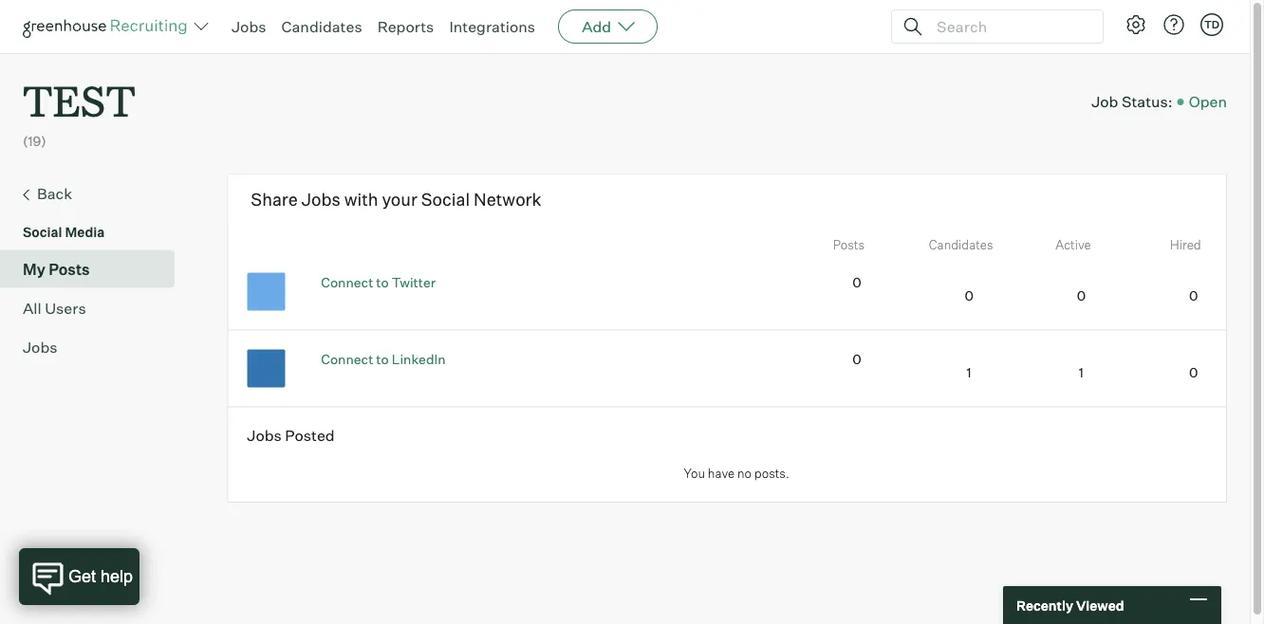 Task type: describe. For each thing, give the bounding box(es) containing it.
you have no posts.
[[684, 466, 790, 481]]

0 inside 0 1
[[853, 351, 862, 368]]

1 horizontal spatial posts
[[834, 237, 865, 252]]

1 horizontal spatial jobs link
[[232, 17, 266, 36]]

no
[[738, 466, 752, 481]]

td button
[[1201, 13, 1224, 36]]

posts.
[[755, 466, 790, 481]]

twitter
[[392, 274, 436, 291]]

connect for connect to twitter
[[321, 274, 374, 291]]

to for twitter
[[376, 274, 389, 291]]

status:
[[1122, 92, 1174, 111]]

configure image
[[1125, 13, 1148, 36]]

reports link
[[378, 17, 434, 36]]

td button
[[1198, 9, 1228, 40]]

candidates link
[[282, 17, 362, 36]]

share
[[251, 189, 298, 211]]

job status:
[[1092, 92, 1174, 111]]

jobs left the with
[[302, 189, 341, 211]]

connect to twitter link
[[321, 274, 436, 291]]

you
[[684, 466, 706, 481]]

0 1
[[853, 351, 972, 381]]

jobs inside 'link'
[[23, 338, 57, 357]]

greenhouse recruiting image
[[23, 15, 194, 38]]

0 horizontal spatial jobs link
[[23, 336, 167, 359]]

1 1 link from the left
[[951, 363, 972, 382]]

1 horizontal spatial social
[[421, 189, 470, 211]]

media
[[65, 224, 105, 240]]

1 vertical spatial posts
[[49, 260, 90, 279]]

reports
[[378, 17, 434, 36]]

integrations
[[450, 17, 536, 36]]

jobs left "posted"
[[247, 427, 282, 446]]

connect for connect to linkedin
[[321, 351, 374, 368]]

network
[[474, 189, 542, 211]]

recently
[[1017, 598, 1074, 614]]

td
[[1205, 18, 1220, 31]]

test
[[23, 72, 136, 128]]

2 1 link from the left
[[1064, 363, 1085, 382]]

my
[[23, 260, 45, 279]]



Task type: vqa. For each thing, say whether or not it's contained in the screenshot.
CONNECT TO TWITTER link
yes



Task type: locate. For each thing, give the bounding box(es) containing it.
my posts link
[[23, 258, 167, 281]]

recently viewed
[[1017, 598, 1125, 614]]

1 to from the top
[[376, 274, 389, 291]]

0 link
[[837, 273, 862, 292], [949, 287, 974, 305], [1061, 287, 1087, 305], [1174, 287, 1199, 305], [837, 350, 862, 369], [1174, 363, 1199, 382]]

0 vertical spatial posts
[[834, 237, 865, 252]]

jobs
[[232, 17, 266, 36], [302, 189, 341, 211], [23, 338, 57, 357], [247, 427, 282, 446]]

your
[[382, 189, 418, 211]]

jobs link
[[232, 17, 266, 36], [23, 336, 167, 359]]

back
[[37, 184, 72, 203]]

1 vertical spatial jobs link
[[23, 336, 167, 359]]

test link
[[23, 53, 136, 132]]

connect to twitter
[[321, 274, 436, 291]]

social
[[421, 189, 470, 211], [23, 224, 62, 240]]

posted
[[285, 427, 335, 446]]

add button
[[559, 9, 658, 44]]

connect to linkedin link
[[321, 351, 446, 368]]

0 horizontal spatial candidates
[[282, 17, 362, 36]]

add
[[582, 17, 612, 36]]

all users link
[[23, 297, 167, 320]]

social up my
[[23, 224, 62, 240]]

1 1 from the left
[[967, 364, 972, 381]]

0 horizontal spatial social
[[23, 224, 62, 240]]

jobs posted
[[247, 427, 335, 446]]

share jobs with your social network
[[251, 189, 542, 211]]

viewed
[[1077, 598, 1125, 614]]

1 horizontal spatial 1
[[1080, 364, 1085, 381]]

connect left twitter
[[321, 274, 374, 291]]

candidates up 0 0
[[930, 237, 994, 252]]

posts
[[834, 237, 865, 252], [49, 260, 90, 279]]

linkedin
[[392, 351, 446, 368]]

Search text field
[[933, 13, 1086, 40]]

social right your at the top of page
[[421, 189, 470, 211]]

to left linkedin on the left bottom of page
[[376, 351, 389, 368]]

users
[[45, 299, 86, 318]]

1 inside 0 1
[[967, 364, 972, 381]]

0 vertical spatial social
[[421, 189, 470, 211]]

my posts
[[23, 260, 90, 279]]

integrations link
[[450, 17, 536, 36]]

posts right my
[[49, 260, 90, 279]]

(19)
[[23, 133, 46, 150]]

0 vertical spatial to
[[376, 274, 389, 291]]

1 vertical spatial candidates
[[930, 237, 994, 252]]

0 vertical spatial jobs link
[[232, 17, 266, 36]]

jobs link down all users link
[[23, 336, 167, 359]]

job
[[1092, 92, 1119, 111]]

1
[[967, 364, 972, 381], [1080, 364, 1085, 381]]

test (19)
[[23, 72, 136, 150]]

0 horizontal spatial 1 link
[[951, 363, 972, 382]]

1 link
[[951, 363, 972, 382], [1064, 363, 1085, 382]]

0 horizontal spatial posts
[[49, 260, 90, 279]]

jobs link left candidates link
[[232, 17, 266, 36]]

jobs left candidates link
[[232, 17, 266, 36]]

0 vertical spatial candidates
[[282, 17, 362, 36]]

back link
[[23, 182, 167, 207]]

active
[[1056, 237, 1092, 252]]

have
[[708, 466, 735, 481]]

connect
[[321, 274, 374, 291], [321, 351, 374, 368]]

connect left linkedin on the left bottom of page
[[321, 351, 374, 368]]

1 vertical spatial to
[[376, 351, 389, 368]]

to left twitter
[[376, 274, 389, 291]]

1 vertical spatial connect
[[321, 351, 374, 368]]

1 horizontal spatial 1 link
[[1064, 363, 1085, 382]]

0 horizontal spatial 1
[[967, 364, 972, 381]]

to for linkedin
[[376, 351, 389, 368]]

to
[[376, 274, 389, 291], [376, 351, 389, 368]]

with
[[344, 189, 378, 211]]

0
[[853, 274, 862, 291], [965, 287, 974, 304], [1078, 287, 1087, 304], [1190, 287, 1199, 304], [853, 351, 862, 368], [1190, 364, 1199, 381]]

all
[[23, 299, 42, 318]]

0 vertical spatial connect
[[321, 274, 374, 291]]

all users
[[23, 299, 86, 318]]

2 1 from the left
[[1080, 364, 1085, 381]]

connect to linkedin
[[321, 351, 446, 368]]

1 vertical spatial social
[[23, 224, 62, 240]]

hired
[[1171, 237, 1202, 252]]

jobs down all
[[23, 338, 57, 357]]

2 connect from the top
[[321, 351, 374, 368]]

open
[[1190, 92, 1228, 111]]

2 to from the top
[[376, 351, 389, 368]]

social media
[[23, 224, 105, 240]]

candidates
[[282, 17, 362, 36], [930, 237, 994, 252]]

0 0
[[853, 274, 974, 304]]

candidates left reports link
[[282, 17, 362, 36]]

posts up 0 0
[[834, 237, 865, 252]]

1 connect from the top
[[321, 274, 374, 291]]

1 horizontal spatial candidates
[[930, 237, 994, 252]]



